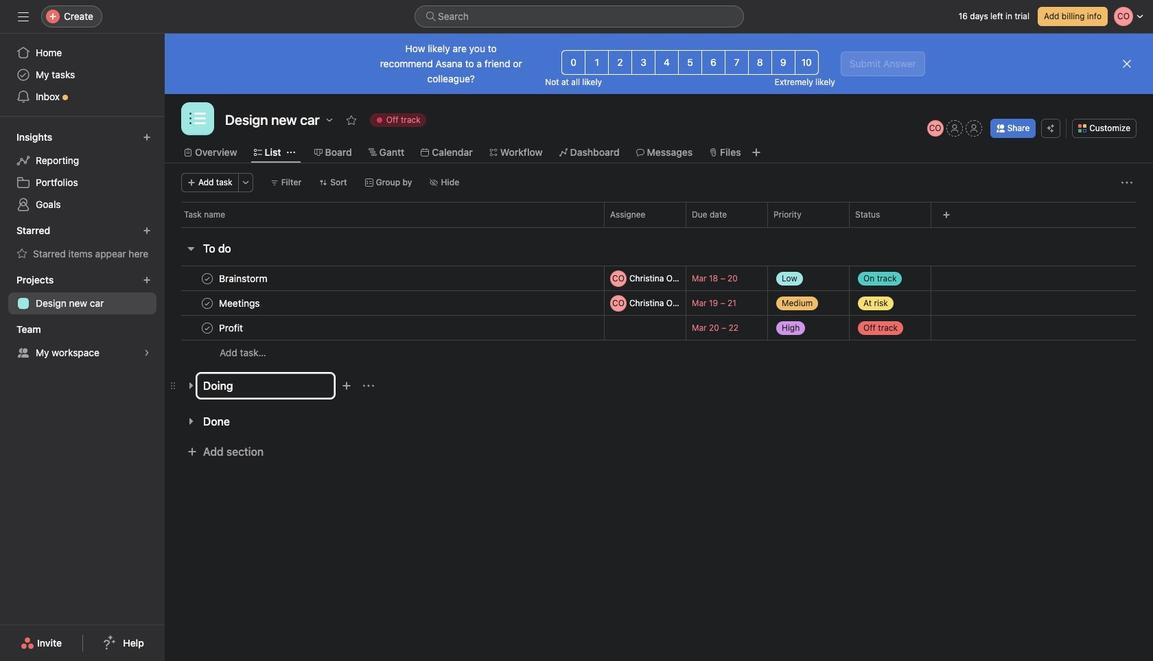 Task type: locate. For each thing, give the bounding box(es) containing it.
2 mark complete checkbox from the top
[[199, 295, 216, 311]]

Mark complete checkbox
[[199, 270, 216, 287], [199, 295, 216, 311], [199, 320, 216, 336]]

2 task name text field from the top
[[216, 321, 247, 335]]

mark complete image inside profit cell
[[199, 320, 216, 336]]

task name text field inside profit cell
[[216, 321, 247, 335]]

meetings cell
[[165, 291, 604, 316]]

expand task list for this group image
[[185, 416, 196, 427]]

tab actions image
[[287, 148, 295, 157]]

Task name text field
[[216, 296, 264, 310]]

0 vertical spatial mark complete image
[[199, 295, 216, 311]]

1 mark complete checkbox from the top
[[199, 270, 216, 287]]

mark complete image
[[199, 295, 216, 311], [199, 320, 216, 336]]

row
[[165, 202, 1154, 227], [181, 227, 1137, 228], [165, 266, 1154, 291], [165, 291, 1154, 316], [165, 315, 1154, 341], [165, 340, 1154, 365]]

task name text field down task name text box
[[216, 321, 247, 335]]

None radio
[[609, 50, 633, 75], [655, 50, 679, 75], [702, 50, 726, 75], [725, 50, 749, 75], [609, 50, 633, 75], [655, 50, 679, 75], [702, 50, 726, 75], [725, 50, 749, 75]]

option group
[[562, 50, 819, 75]]

new project or portfolio image
[[143, 276, 151, 284]]

mark complete checkbox inside meetings cell
[[199, 295, 216, 311]]

mark complete checkbox for brainstorm cell
[[199, 270, 216, 287]]

0 vertical spatial mark complete checkbox
[[199, 270, 216, 287]]

mark complete checkbox for profit cell
[[199, 320, 216, 336]]

add items to starred image
[[143, 227, 151, 235]]

1 vertical spatial mark complete checkbox
[[199, 295, 216, 311]]

dismiss image
[[1122, 58, 1133, 69]]

see details, my workspace image
[[143, 349, 151, 357]]

manage project members image
[[928, 120, 944, 137]]

1 mark complete image from the top
[[199, 295, 216, 311]]

1 vertical spatial mark complete image
[[199, 320, 216, 336]]

0 vertical spatial task name text field
[[216, 272, 272, 285]]

mark complete checkbox inside brainstorm cell
[[199, 270, 216, 287]]

expand task list for this group image
[[185, 380, 196, 391]]

teams element
[[0, 317, 165, 367]]

3 mark complete checkbox from the top
[[199, 320, 216, 336]]

task name text field inside brainstorm cell
[[216, 272, 272, 285]]

task name text field up task name text box
[[216, 272, 272, 285]]

1 vertical spatial task name text field
[[216, 321, 247, 335]]

Task name text field
[[216, 272, 272, 285], [216, 321, 247, 335]]

mark complete image inside meetings cell
[[199, 295, 216, 311]]

2 mark complete image from the top
[[199, 320, 216, 336]]

starred element
[[0, 218, 165, 268]]

more actions image
[[242, 179, 250, 187]]

list box
[[415, 5, 745, 27]]

mark complete checkbox inside profit cell
[[199, 320, 216, 336]]

None radio
[[562, 50, 586, 75], [585, 50, 609, 75], [632, 50, 656, 75], [679, 50, 703, 75], [749, 50, 773, 75], [772, 50, 796, 75], [795, 50, 819, 75], [562, 50, 586, 75], [585, 50, 609, 75], [632, 50, 656, 75], [679, 50, 703, 75], [749, 50, 773, 75], [772, 50, 796, 75], [795, 50, 819, 75]]

1 task name text field from the top
[[216, 272, 272, 285]]

New section text field
[[197, 374, 334, 398]]

2 vertical spatial mark complete checkbox
[[199, 320, 216, 336]]



Task type: describe. For each thing, give the bounding box(es) containing it.
header to do tree grid
[[165, 266, 1154, 365]]

mark complete image for task name text field in the profit cell
[[199, 320, 216, 336]]

mark complete image for task name text box
[[199, 295, 216, 311]]

task name text field for mark complete option within the brainstorm cell
[[216, 272, 272, 285]]

hide sidebar image
[[18, 11, 29, 22]]

task name text field for mark complete option inside the profit cell
[[216, 321, 247, 335]]

add tab image
[[751, 147, 762, 158]]

projects element
[[0, 268, 165, 317]]

collapse task list for this group image
[[185, 243, 196, 254]]

brainstorm cell
[[165, 266, 604, 291]]

add to starred image
[[346, 115, 357, 126]]

global element
[[0, 34, 165, 116]]

new insights image
[[143, 133, 151, 141]]

mark complete checkbox for meetings cell
[[199, 295, 216, 311]]

add field image
[[943, 211, 951, 219]]

ask ai image
[[1048, 124, 1056, 133]]

profit cell
[[165, 315, 604, 341]]

add a task to this group image
[[341, 380, 352, 391]]

mark complete image
[[199, 270, 216, 287]]

list image
[[190, 111, 206, 127]]

more section actions image
[[363, 380, 374, 391]]

insights element
[[0, 125, 165, 218]]



Task type: vqa. For each thing, say whether or not it's contained in the screenshot.
Remove from starred image
no



